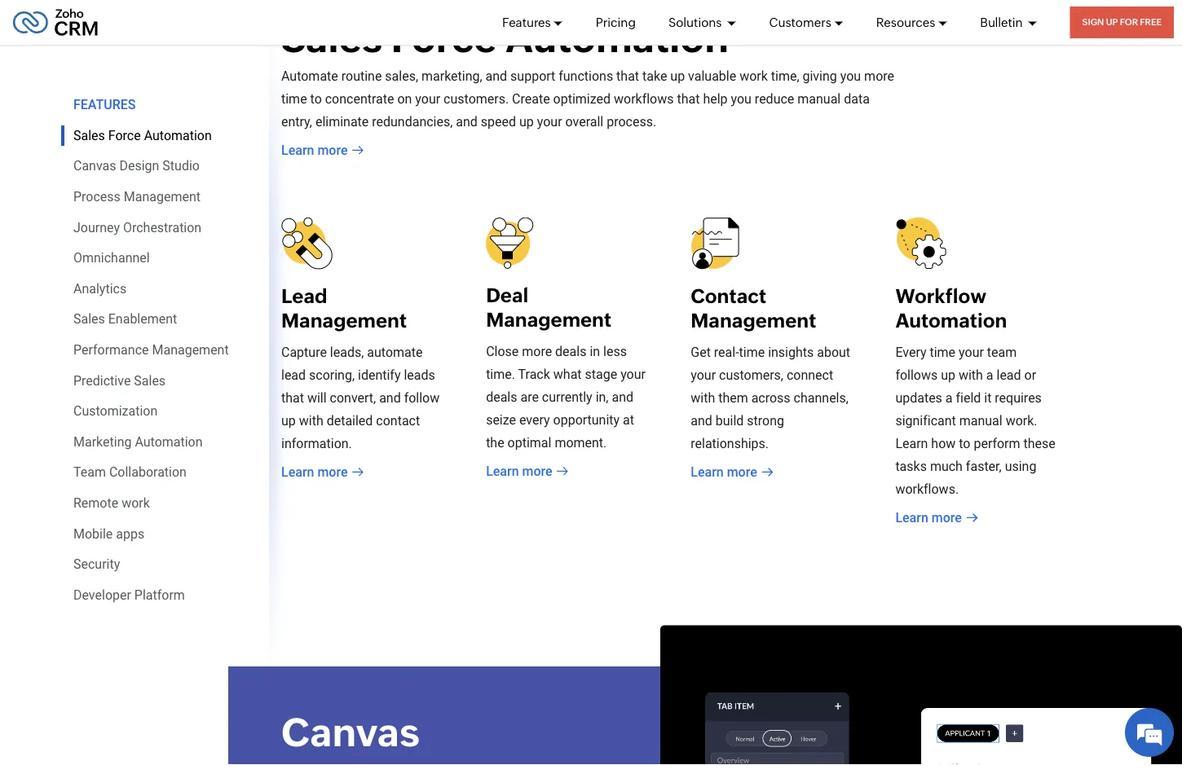 Task type: describe. For each thing, give the bounding box(es) containing it.
capture
[[281, 344, 327, 360]]

customers.
[[444, 91, 509, 106]]

seize
[[486, 412, 516, 428]]

more down the 'workflows.'
[[932, 510, 962, 526]]

features
[[502, 15, 551, 29]]

and down customers.
[[456, 114, 478, 129]]

redundancies,
[[372, 114, 453, 129]]

and up customers.
[[486, 68, 507, 84]]

sales down performance management
[[134, 373, 166, 388]]

customers
[[769, 15, 831, 29]]

omnichannel
[[73, 250, 150, 266]]

learn for contact management
[[691, 465, 724, 480]]

developer
[[73, 587, 131, 603]]

leads,
[[330, 344, 364, 360]]

perform
[[974, 436, 1020, 451]]

learn more link for workflow automation
[[896, 508, 978, 528]]

process
[[73, 189, 121, 204]]

analytics
[[73, 281, 127, 296]]

identify
[[358, 367, 401, 383]]

work inside sales force automation automate routine sales, marketing, and support functions that take up valuable work time, giving you more time to concentrate on your customers. create optimized workflows that help you reduce manual data entry, eliminate redundancies, and speed up your overall process.
[[740, 68, 768, 84]]

time inside get real-time insights about your customers, connect with them across channels, and build strong relationships.
[[739, 344, 765, 360]]

that inside capture leads, automate lead scoring, identify leads that will convert, and follow up with detailed contact information.
[[281, 390, 304, 406]]

and inside get real-time insights about your customers, connect with them across channels, and build strong relationships.
[[691, 413, 712, 428]]

workflows.
[[896, 481, 959, 497]]

automation inside sales force automation automate routine sales, marketing, and support functions that take up valuable work time, giving you more time to concentrate on your customers. create optimized workflows that help you reduce manual data entry, eliminate redundancies, and speed up your overall process.
[[505, 16, 729, 61]]

follow
[[404, 390, 440, 406]]

learn for lead management
[[281, 465, 314, 480]]

strong
[[747, 413, 784, 428]]

moment.
[[555, 435, 607, 450]]

them
[[718, 390, 748, 406]]

workflow automation
[[896, 285, 1007, 332]]

apps
[[116, 526, 144, 542]]

more inside sales force automation automate routine sales, marketing, and support functions that take up valuable work time, giving you more time to concentrate on your customers. create optimized workflows that help you reduce manual data entry, eliminate redundancies, and speed up your overall process.
[[864, 68, 894, 84]]

support
[[510, 68, 555, 84]]

routine
[[341, 68, 382, 84]]

deal management
[[486, 284, 612, 331]]

up inside every time your team follows up with a lead or updates a field it requires significant manual work. learn how to perform these tasks much faster, using workflows.
[[941, 367, 956, 383]]

more inside close more deals in less time. track what stage your deals are currently in, and seize every opportunity at the optimal moment.
[[522, 344, 552, 359]]

overall
[[565, 114, 604, 129]]

1 horizontal spatial you
[[840, 68, 861, 84]]

valuable
[[688, 68, 736, 84]]

marketing,
[[422, 68, 482, 84]]

0 horizontal spatial a
[[946, 390, 953, 406]]

1 horizontal spatial that
[[616, 68, 639, 84]]

get real-time insights about your customers, connect with them across channels, and build strong relationships.
[[691, 344, 850, 451]]

workflows
[[614, 91, 674, 106]]

more down information.
[[317, 465, 348, 480]]

team collaboration
[[73, 465, 187, 480]]

canvas for canvas
[[281, 710, 420, 755]]

eliminate
[[315, 114, 369, 129]]

more down eliminate
[[317, 143, 348, 158]]

studio
[[163, 158, 200, 174]]

force for sales force automation automate routine sales, marketing, and support functions that take up valuable work time, giving you more time to concentrate on your customers. create optimized workflows that help you reduce manual data entry, eliminate redundancies, and speed up your overall process.
[[391, 16, 497, 61]]

developer platform
[[73, 587, 185, 603]]

learn inside every time your team follows up with a lead or updates a field it requires significant manual work. learn how to perform these tasks much faster, using workflows.
[[896, 436, 928, 451]]

marketing
[[73, 434, 132, 450]]

contact
[[376, 413, 420, 428]]

insights
[[768, 344, 814, 360]]

sales,
[[385, 68, 418, 84]]

stage
[[585, 366, 617, 382]]

remote
[[73, 495, 118, 511]]

optimized
[[553, 91, 611, 106]]

information.
[[281, 436, 352, 451]]

features
[[73, 97, 136, 113]]

sign up for free link
[[1070, 7, 1174, 38]]

your down create
[[537, 114, 562, 129]]

bulletin
[[980, 15, 1025, 29]]

your inside get real-time insights about your customers, connect with them across channels, and build strong relationships.
[[691, 367, 716, 383]]

opportunity
[[553, 412, 620, 428]]

process management
[[73, 189, 201, 204]]

at
[[623, 412, 634, 428]]

automate
[[281, 68, 338, 84]]

connect
[[787, 367, 833, 383]]

0 horizontal spatial you
[[731, 91, 752, 106]]

sales force automation automate routine sales, marketing, and support functions that take up valuable work time, giving you more time to concentrate on your customers. create optimized workflows that help you reduce manual data entry, eliminate redundancies, and speed up your overall process.
[[281, 16, 894, 129]]

to for sales
[[310, 91, 322, 106]]

much
[[930, 459, 963, 474]]

management for lead
[[281, 309, 407, 332]]

customization
[[73, 404, 158, 419]]

across
[[751, 390, 791, 406]]

sales enablement
[[73, 312, 177, 327]]

data
[[844, 91, 870, 106]]

detailed
[[327, 413, 373, 428]]

entry,
[[281, 114, 312, 129]]

0 vertical spatial deals
[[555, 344, 587, 359]]

management for process
[[124, 189, 201, 204]]

performance management
[[73, 342, 229, 358]]

leads
[[404, 367, 435, 383]]

will
[[307, 390, 327, 406]]

more down relationships.
[[727, 465, 757, 480]]

it
[[984, 390, 992, 406]]

updates
[[896, 390, 942, 406]]

team
[[987, 344, 1017, 360]]

on
[[397, 91, 412, 106]]

mobile
[[73, 526, 113, 542]]

learn for deal management
[[486, 464, 519, 479]]

your inside close more deals in less time. track what stage your deals are currently in, and seize every opportunity at the optimal moment.
[[621, 366, 646, 382]]

learn more for lead management
[[281, 465, 348, 480]]

mobile apps
[[73, 526, 144, 542]]

1 horizontal spatial a
[[986, 367, 994, 383]]

solutions
[[668, 15, 724, 29]]

giving
[[803, 68, 837, 84]]

take
[[642, 68, 667, 84]]

learn for workflow automation
[[896, 510, 928, 526]]

capture leads, automate lead scoring, identify leads that will convert, and follow up with detailed contact information.
[[281, 344, 440, 451]]

less
[[603, 344, 627, 359]]

up
[[1106, 17, 1118, 27]]

performance
[[73, 342, 149, 358]]

automate
[[367, 344, 423, 360]]

scoring,
[[309, 367, 355, 383]]



Task type: vqa. For each thing, say whether or not it's contained in the screenshot.
valuable
yes



Task type: locate. For each thing, give the bounding box(es) containing it.
what
[[553, 366, 582, 382]]

1 vertical spatial that
[[677, 91, 700, 106]]

time
[[281, 91, 307, 106], [739, 344, 765, 360], [930, 344, 956, 360]]

more up data
[[864, 68, 894, 84]]

canvas design studio
[[73, 158, 200, 174]]

these
[[1024, 436, 1056, 451]]

work up apps
[[122, 495, 150, 511]]

0 horizontal spatial force
[[108, 128, 141, 143]]

learn more link for lead management
[[281, 463, 364, 482]]

or
[[1024, 367, 1036, 383]]

automation up "functions"
[[505, 16, 729, 61]]

more
[[864, 68, 894, 84], [317, 143, 348, 158], [522, 344, 552, 359], [522, 464, 552, 479], [317, 465, 348, 480], [727, 465, 757, 480], [932, 510, 962, 526]]

sales force automation
[[73, 128, 212, 143]]

learn up the tasks at the bottom right
[[896, 436, 928, 451]]

your down less
[[621, 366, 646, 382]]

channels,
[[794, 390, 849, 406]]

using
[[1005, 459, 1037, 474]]

learn more for deal management
[[486, 464, 552, 479]]

with inside capture leads, automate lead scoring, identify leads that will convert, and follow up with detailed contact information.
[[299, 413, 323, 428]]

1 horizontal spatial to
[[959, 436, 971, 451]]

learn down entry,
[[281, 143, 314, 158]]

0 horizontal spatial lead
[[281, 367, 306, 383]]

1 horizontal spatial work
[[740, 68, 768, 84]]

learn more down the 'workflows.'
[[896, 510, 962, 526]]

deals up what
[[555, 344, 587, 359]]

manual inside every time your team follows up with a lead or updates a field it requires significant manual work. learn how to perform these tasks much faster, using workflows.
[[959, 413, 1003, 428]]

1 vertical spatial you
[[731, 91, 752, 106]]

and right in,
[[612, 389, 634, 405]]

lead inside every time your team follows up with a lead or updates a field it requires significant manual work. learn how to perform these tasks much faster, using workflows.
[[997, 367, 1021, 383]]

0 vertical spatial with
[[959, 367, 983, 383]]

0 vertical spatial a
[[986, 367, 994, 383]]

contact management
[[691, 285, 816, 332]]

the
[[486, 435, 504, 450]]

field
[[956, 390, 981, 406]]

with inside every time your team follows up with a lead or updates a field it requires significant manual work. learn how to perform these tasks much faster, using workflows.
[[959, 367, 983, 383]]

0 vertical spatial to
[[310, 91, 322, 106]]

to
[[310, 91, 322, 106], [959, 436, 971, 451]]

0 vertical spatial force
[[391, 16, 497, 61]]

journey orchestration
[[73, 220, 202, 235]]

learn more link down information.
[[281, 463, 364, 482]]

sales down analytics on the top left
[[73, 312, 105, 327]]

currently
[[542, 389, 592, 405]]

that left will
[[281, 390, 304, 406]]

0 horizontal spatial work
[[122, 495, 150, 511]]

and
[[486, 68, 507, 84], [456, 114, 478, 129], [612, 389, 634, 405], [379, 390, 401, 406], [691, 413, 712, 428]]

1 vertical spatial a
[[946, 390, 953, 406]]

sales down features
[[73, 128, 105, 143]]

and left build
[[691, 413, 712, 428]]

0 horizontal spatial deals
[[486, 389, 517, 405]]

management for deal
[[486, 308, 612, 331]]

lead management
[[281, 285, 407, 332]]

learn more link for contact management
[[691, 463, 774, 482]]

management up "leads,"
[[281, 309, 407, 332]]

0 vertical spatial you
[[840, 68, 861, 84]]

enablement
[[108, 312, 177, 327]]

0 horizontal spatial manual
[[798, 91, 841, 106]]

management for performance
[[152, 342, 229, 358]]

time inside sales force automation automate routine sales, marketing, and support functions that take up valuable work time, giving you more time to concentrate on your customers. create optimized workflows that help you reduce manual data entry, eliminate redundancies, and speed up your overall process.
[[281, 91, 307, 106]]

learn more link down optimal
[[486, 462, 569, 481]]

sales up automate
[[281, 16, 382, 61]]

0 vertical spatial work
[[740, 68, 768, 84]]

work
[[740, 68, 768, 84], [122, 495, 150, 511]]

contact
[[691, 285, 766, 307]]

learn down the 'workflows.'
[[896, 510, 928, 526]]

2 horizontal spatial time
[[930, 344, 956, 360]]

collaboration
[[109, 465, 187, 480]]

design
[[119, 158, 159, 174]]

1 vertical spatial deals
[[486, 389, 517, 405]]

journey
[[73, 220, 120, 235]]

features link
[[502, 0, 563, 45]]

2 vertical spatial with
[[299, 413, 323, 428]]

1 vertical spatial with
[[691, 390, 715, 406]]

with up information.
[[299, 413, 323, 428]]

force inside sales force automation automate routine sales, marketing, and support functions that take up valuable work time, giving you more time to concentrate on your customers. create optimized workflows that help you reduce manual data entry, eliminate redundancies, and speed up your overall process.
[[391, 16, 497, 61]]

1 vertical spatial work
[[122, 495, 150, 511]]

sign
[[1082, 17, 1104, 27]]

learn down relationships.
[[691, 465, 724, 480]]

1 horizontal spatial deals
[[555, 344, 587, 359]]

deals
[[555, 344, 587, 359], [486, 389, 517, 405]]

1 horizontal spatial force
[[391, 16, 497, 61]]

to inside every time your team follows up with a lead or updates a field it requires significant manual work. learn how to perform these tasks much faster, using workflows.
[[959, 436, 971, 451]]

work up reduce
[[740, 68, 768, 84]]

1 horizontal spatial with
[[691, 390, 715, 406]]

to inside sales force automation automate routine sales, marketing, and support functions that take up valuable work time, giving you more time to concentrate on your customers. create optimized workflows that help you reduce manual data entry, eliminate redundancies, and speed up your overall process.
[[310, 91, 322, 106]]

force up marketing,
[[391, 16, 497, 61]]

1 vertical spatial canvas
[[281, 710, 420, 755]]

up right the follows
[[941, 367, 956, 383]]

1 horizontal spatial manual
[[959, 413, 1003, 428]]

learn more down information.
[[281, 465, 348, 480]]

close
[[486, 344, 519, 359]]

up down create
[[519, 114, 534, 129]]

manual inside sales force automation automate routine sales, marketing, and support functions that take up valuable work time, giving you more time to concentrate on your customers. create optimized workflows that help you reduce manual data entry, eliminate redundancies, and speed up your overall process.
[[798, 91, 841, 106]]

automation
[[505, 16, 729, 61], [144, 128, 212, 143], [896, 309, 1007, 332], [135, 434, 203, 450]]

menu shadow image
[[269, 0, 294, 695]]

management down deal
[[486, 308, 612, 331]]

manual down 'giving'
[[798, 91, 841, 106]]

with up field
[[959, 367, 983, 383]]

learn more down optimal
[[486, 464, 552, 479]]

remote work
[[73, 495, 150, 511]]

up right take
[[670, 68, 685, 84]]

automation up collaboration
[[135, 434, 203, 450]]

time.
[[486, 366, 515, 382]]

free
[[1140, 17, 1162, 27]]

learn
[[281, 143, 314, 158], [896, 436, 928, 451], [486, 464, 519, 479], [281, 465, 314, 480], [691, 465, 724, 480], [896, 510, 928, 526]]

2 horizontal spatial that
[[677, 91, 700, 106]]

convert,
[[330, 390, 376, 406]]

that
[[616, 68, 639, 84], [677, 91, 700, 106], [281, 390, 304, 406]]

up
[[670, 68, 685, 84], [519, 114, 534, 129], [941, 367, 956, 383], [281, 413, 296, 428]]

lead inside capture leads, automate lead scoring, identify leads that will convert, and follow up with detailed contact information.
[[281, 367, 306, 383]]

2 vertical spatial that
[[281, 390, 304, 406]]

more up track
[[522, 344, 552, 359]]

lead
[[281, 367, 306, 383], [997, 367, 1021, 383]]

1 lead from the left
[[281, 367, 306, 383]]

workflow
[[896, 285, 987, 307]]

0 vertical spatial canvas
[[73, 158, 116, 174]]

0 horizontal spatial time
[[281, 91, 307, 106]]

with inside get real-time insights about your customers, connect with them across channels, and build strong relationships.
[[691, 390, 715, 406]]

concentrate
[[325, 91, 394, 106]]

up up information.
[[281, 413, 296, 428]]

faster,
[[966, 459, 1002, 474]]

learn more down relationships.
[[691, 465, 757, 480]]

1 horizontal spatial time
[[739, 344, 765, 360]]

to for every
[[959, 436, 971, 451]]

close more deals in less time. track what stage your deals are currently in, and seize every opportunity at the optimal moment.
[[486, 344, 646, 450]]

sales for sales force automation
[[73, 128, 105, 143]]

create
[[512, 91, 550, 106]]

2 lead from the left
[[997, 367, 1021, 383]]

predictive sales
[[73, 373, 166, 388]]

management
[[124, 189, 201, 204], [486, 308, 612, 331], [281, 309, 407, 332], [691, 309, 816, 332], [152, 342, 229, 358]]

management down enablement
[[152, 342, 229, 358]]

learn more link down relationships.
[[691, 463, 774, 482]]

sales inside sales force automation automate routine sales, marketing, and support functions that take up valuable work time, giving you more time to concentrate on your customers. create optimized workflows that help you reduce manual data entry, eliminate redundancies, and speed up your overall process.
[[281, 16, 382, 61]]

you up data
[[840, 68, 861, 84]]

sign up for free
[[1082, 17, 1162, 27]]

platform
[[134, 587, 185, 603]]

learn more link for deal management
[[486, 462, 569, 481]]

that left take
[[616, 68, 639, 84]]

and inside capture leads, automate lead scoring, identify leads that will convert, and follow up with detailed contact information.
[[379, 390, 401, 406]]

manual
[[798, 91, 841, 106], [959, 413, 1003, 428]]

time right every
[[930, 344, 956, 360]]

0 horizontal spatial with
[[299, 413, 323, 428]]

security
[[73, 557, 120, 572]]

and inside close more deals in less time. track what stage your deals are currently in, and seize every opportunity at the optimal moment.
[[612, 389, 634, 405]]

time up customers,
[[739, 344, 765, 360]]

sales for sales force automation automate routine sales, marketing, and support functions that take up valuable work time, giving you more time to concentrate on your customers. create optimized workflows that help you reduce manual data entry, eliminate redundancies, and speed up your overall process.
[[281, 16, 382, 61]]

deals up seize
[[486, 389, 517, 405]]

learn down the
[[486, 464, 519, 479]]

force up "canvas design studio" at the top left
[[108, 128, 141, 143]]

predictive
[[73, 373, 131, 388]]

every
[[896, 344, 927, 360]]

deal
[[486, 284, 529, 307]]

sales for sales enablement
[[73, 312, 105, 327]]

1 vertical spatial manual
[[959, 413, 1003, 428]]

management up orchestration
[[124, 189, 201, 204]]

0 horizontal spatial canvas
[[73, 158, 116, 174]]

resources link
[[876, 0, 948, 45]]

0 vertical spatial that
[[616, 68, 639, 84]]

up inside capture leads, automate lead scoring, identify leads that will convert, and follow up with detailed contact information.
[[281, 413, 296, 428]]

your right on
[[415, 91, 440, 106]]

with left them
[[691, 390, 715, 406]]

are
[[521, 389, 539, 405]]

1 horizontal spatial lead
[[997, 367, 1021, 383]]

canvas for canvas design studio
[[73, 158, 116, 174]]

work.
[[1006, 413, 1038, 428]]

solutions link
[[668, 0, 737, 45]]

your left team
[[959, 344, 984, 360]]

learn more down entry,
[[281, 143, 348, 158]]

1 horizontal spatial canvas
[[281, 710, 420, 755]]

to right how
[[959, 436, 971, 451]]

a
[[986, 367, 994, 383], [946, 390, 953, 406]]

that left help on the right of page
[[677, 91, 700, 106]]

learn more link down eliminate
[[281, 141, 364, 160]]

a up it
[[986, 367, 994, 383]]

you right help on the right of page
[[731, 91, 752, 106]]

zoho crm logo image
[[12, 4, 99, 40]]

1 vertical spatial to
[[959, 436, 971, 451]]

time,
[[771, 68, 799, 84]]

1 vertical spatial force
[[108, 128, 141, 143]]

automation down workflow
[[896, 309, 1007, 332]]

a left field
[[946, 390, 953, 406]]

force
[[391, 16, 497, 61], [108, 128, 141, 143]]

your down get
[[691, 367, 716, 383]]

learn more link down the 'workflows.'
[[896, 508, 978, 528]]

time inside every time your team follows up with a lead or updates a field it requires significant manual work. learn how to perform these tasks much faster, using workflows.
[[930, 344, 956, 360]]

lead down capture
[[281, 367, 306, 383]]

more down optimal
[[522, 464, 552, 479]]

automation up the studio
[[144, 128, 212, 143]]

learn more for workflow automation
[[896, 510, 962, 526]]

in,
[[596, 389, 609, 405]]

2 horizontal spatial with
[[959, 367, 983, 383]]

time up entry,
[[281, 91, 307, 106]]

learn more for contact management
[[691, 465, 757, 480]]

management for contact
[[691, 309, 816, 332]]

0 horizontal spatial to
[[310, 91, 322, 106]]

speed
[[481, 114, 516, 129]]

to down automate
[[310, 91, 322, 106]]

0 horizontal spatial that
[[281, 390, 304, 406]]

lead left or
[[997, 367, 1021, 383]]

relationships.
[[691, 436, 769, 451]]

help
[[703, 91, 728, 106]]

your inside every time your team follows up with a lead or updates a field it requires significant manual work. learn how to perform these tasks much faster, using workflows.
[[959, 344, 984, 360]]

management down contact
[[691, 309, 816, 332]]

process.
[[607, 114, 656, 129]]

manual down it
[[959, 413, 1003, 428]]

functions
[[559, 68, 613, 84]]

0 vertical spatial manual
[[798, 91, 841, 106]]

every
[[519, 412, 550, 428]]

significant
[[896, 413, 956, 428]]

pricing link
[[596, 0, 636, 45]]

and up contact
[[379, 390, 401, 406]]

force for sales force automation
[[108, 128, 141, 143]]

learn down information.
[[281, 465, 314, 480]]

marketing automation
[[73, 434, 203, 450]]



